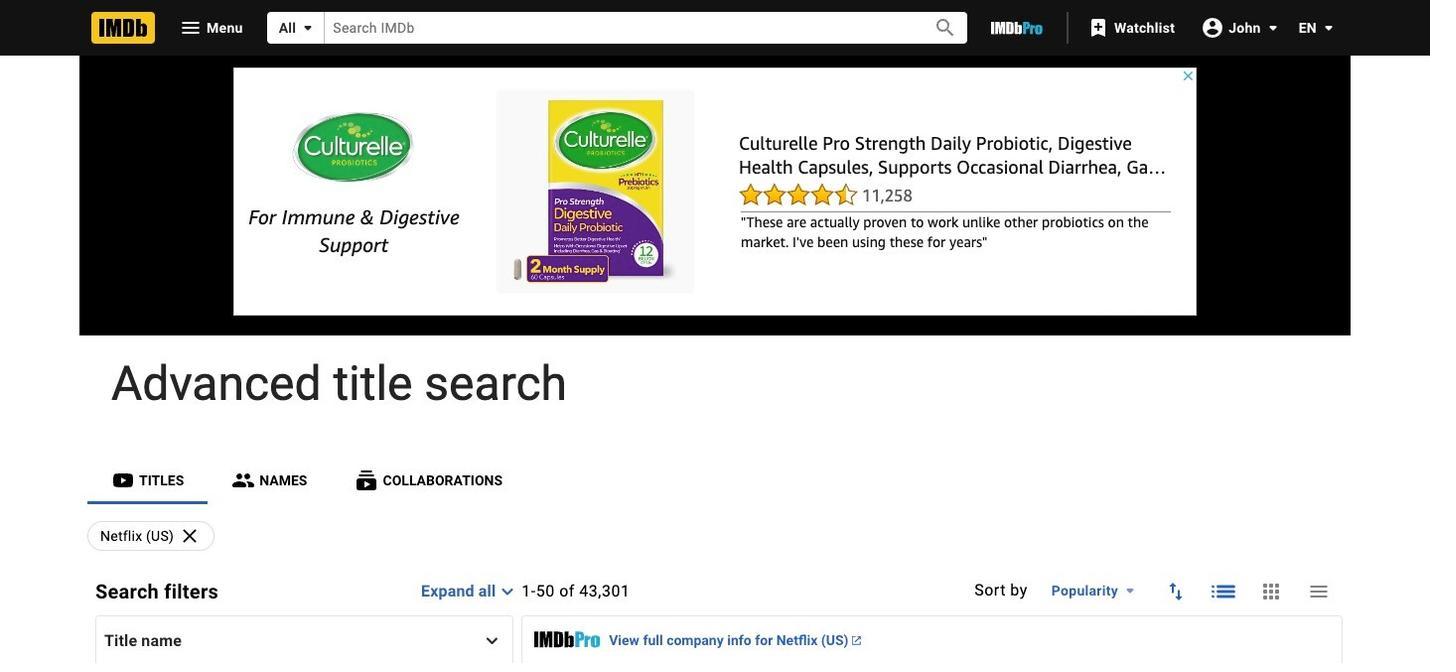 Task type: vqa. For each thing, say whether or not it's contained in the screenshot.
Compact view icon
yes



Task type: describe. For each thing, give the bounding box(es) containing it.
1 tab from the left
[[87, 457, 208, 505]]

Search IMDb text field
[[325, 12, 912, 43]]

0 horizontal spatial arrow drop down image
[[1118, 579, 1142, 603]]

subscriptions image
[[355, 469, 379, 493]]

people image
[[232, 469, 256, 493]]

2 horizontal spatial arrow drop down image
[[1317, 16, 1341, 40]]

2 tab from the left
[[208, 457, 331, 505]]

launch inline image
[[852, 637, 861, 646]]

sort order image
[[1164, 580, 1188, 604]]



Task type: locate. For each thing, give the bounding box(es) containing it.
chevron right image
[[481, 629, 504, 653]]

arrow drop down image
[[296, 16, 320, 40]]

None search field
[[267, 12, 967, 44]]

main content
[[0, 56, 1430, 663]]

1 horizontal spatial arrow drop down image
[[1261, 15, 1285, 39]]

watchlist image
[[1086, 16, 1110, 40]]

grid view image
[[1259, 580, 1283, 604]]

menu image
[[179, 16, 203, 40]]

arrow drop down image
[[1261, 15, 1285, 39], [1317, 16, 1341, 40], [1118, 579, 1142, 603]]

clear image
[[174, 522, 202, 550]]

youtube image
[[111, 469, 135, 493]]

selected:  detailed view image
[[1212, 580, 1236, 604]]

compact view image
[[1307, 580, 1331, 604]]

account circle image
[[1201, 15, 1225, 39]]

tab list
[[87, 457, 1343, 505]]

submit search image
[[934, 16, 958, 40]]

None field
[[325, 12, 912, 43]]

expand more image
[[496, 580, 520, 604]]

tab
[[87, 457, 208, 505], [208, 457, 331, 505], [331, 457, 526, 505]]

home image
[[91, 12, 155, 44]]

3 tab from the left
[[331, 457, 526, 505]]

advertisement element
[[233, 68, 1197, 316]]



